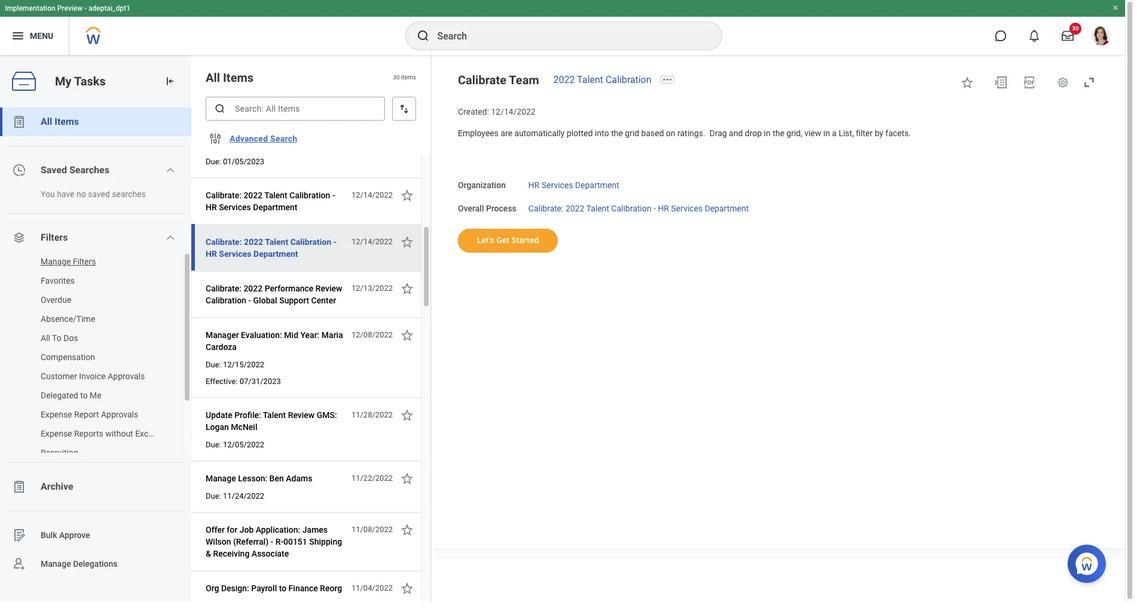 Task type: locate. For each thing, give the bounding box(es) containing it.
0 vertical spatial all items
[[206, 71, 253, 85]]

you
[[41, 189, 55, 199]]

0 vertical spatial manage
[[41, 257, 71, 267]]

clipboard image inside all items button
[[12, 115, 26, 129]]

reorg
[[320, 584, 342, 594]]

all left to
[[41, 334, 50, 343]]

manage inside manage lesson: ben adams button
[[206, 474, 236, 484]]

1 vertical spatial items
[[55, 116, 79, 127]]

1 vertical spatial all
[[41, 116, 52, 127]]

calibrate: 2022 talent calibration - hr services department for 2nd calibrate: 2022 talent calibration - hr services department button from the bottom of the item list element
[[206, 191, 335, 212]]

2022 up "calibrate: 2022 performance review calibration - global support center"
[[244, 237, 263, 247]]

have
[[57, 189, 74, 199]]

1 expense from the top
[[41, 410, 72, 420]]

bulk
[[41, 531, 57, 540]]

mcneil
[[231, 423, 257, 432]]

12/08/2022
[[351, 331, 393, 340]]

1 star image from the top
[[400, 235, 414, 249]]

implementation preview -   adeptai_dpt1
[[5, 4, 130, 13]]

star image for calibrate: 2022 performance review calibration - global support center
[[400, 282, 414, 296]]

&
[[206, 549, 211, 559]]

2022 down 01/05/2023
[[244, 191, 263, 200]]

items inside item list element
[[223, 71, 253, 85]]

4 due: from the top
[[206, 492, 221, 501]]

team
[[509, 73, 539, 87]]

overall
[[458, 204, 484, 213]]

0 horizontal spatial review
[[288, 411, 315, 420]]

all inside item list element
[[206, 71, 220, 85]]

delegated to me button
[[0, 386, 170, 405]]

1 vertical spatial clipboard image
[[12, 480, 26, 494]]

talent for 2nd calibrate: 2022 talent calibration - hr services department button from the bottom of the item list element
[[264, 191, 287, 200]]

menu button
[[0, 17, 69, 55]]

1 vertical spatial filters
[[73, 257, 96, 267]]

plotted
[[567, 128, 593, 138]]

2022 inside "calibrate: 2022 performance review calibration - global support center"
[[244, 284, 263, 294]]

1 vertical spatial review
[[288, 411, 315, 420]]

1 vertical spatial calibrate: 2022 talent calibration - hr services department button
[[206, 235, 345, 261]]

global
[[253, 296, 277, 305]]

saved
[[88, 189, 110, 199]]

items
[[401, 74, 416, 81]]

drop
[[745, 128, 762, 138]]

talent for update profile: talent review gms: logan mcneil "button"
[[263, 411, 286, 420]]

saved
[[41, 164, 67, 176]]

review inside "calibrate: 2022 performance review calibration - global support center"
[[316, 284, 342, 294]]

approve
[[59, 531, 90, 540]]

saved searches
[[41, 164, 109, 176]]

1 vertical spatial manage
[[206, 474, 236, 484]]

review up center
[[316, 284, 342, 294]]

4 star image from the top
[[400, 472, 414, 486]]

0 horizontal spatial filters
[[41, 232, 68, 243]]

customer invoice approvals button
[[0, 367, 170, 386]]

0 vertical spatial calibrate: 2022 talent calibration - hr services department button
[[206, 188, 345, 215]]

2 clipboard image from the top
[[12, 480, 26, 494]]

grid,
[[786, 128, 802, 138]]

0 vertical spatial review
[[316, 284, 342, 294]]

configure image
[[208, 132, 222, 146]]

manage
[[41, 257, 71, 267], [206, 474, 236, 484], [41, 559, 71, 569]]

review inside update profile: talent review gms: logan mcneil
[[288, 411, 315, 420]]

approvals up the without at the bottom of the page
[[101, 410, 138, 420]]

2 due: from the top
[[206, 360, 221, 369]]

0 vertical spatial all
[[206, 71, 220, 85]]

0 vertical spatial items
[[223, 71, 253, 85]]

1 vertical spatial 30
[[393, 74, 400, 81]]

1 due: from the top
[[206, 157, 221, 166]]

calibrate: for calibrate: 2022 performance review calibration - global support center button
[[206, 284, 241, 294]]

expense report approvals button
[[0, 405, 170, 424]]

saved searches button
[[0, 156, 191, 185]]

all items button
[[0, 108, 191, 136]]

30 items
[[393, 74, 416, 81]]

manage inside manage filters button
[[41, 257, 71, 267]]

1 vertical spatial search image
[[214, 103, 226, 115]]

search image
[[416, 29, 430, 43], [214, 103, 226, 115]]

12/14/2022
[[491, 107, 536, 117], [351, 191, 393, 200], [351, 237, 393, 246]]

fullscreen image
[[1082, 75, 1096, 90]]

org design: payroll to finance reorg
[[206, 584, 342, 594]]

2 vertical spatial manage
[[41, 559, 71, 569]]

0 horizontal spatial all items
[[41, 116, 79, 127]]

let's
[[477, 236, 494, 245]]

2022 right team
[[553, 74, 575, 85]]

0 horizontal spatial 30
[[393, 74, 400, 81]]

2 star image from the top
[[400, 282, 414, 296]]

items
[[223, 71, 253, 85], [55, 116, 79, 127]]

customer invoice approvals
[[41, 372, 145, 381]]

talent down search
[[264, 191, 287, 200]]

adams
[[286, 474, 312, 484]]

transformation import image
[[164, 75, 176, 87]]

due:
[[206, 157, 221, 166], [206, 360, 221, 369], [206, 441, 221, 450], [206, 492, 221, 501]]

manage for manage filters
[[41, 257, 71, 267]]

07/31/2023
[[240, 377, 281, 386]]

you have no saved searches button
[[0, 185, 179, 204]]

star image
[[960, 75, 974, 90], [400, 188, 414, 203], [400, 328, 414, 343], [400, 582, 414, 596]]

all items inside item list element
[[206, 71, 253, 85]]

to right payroll
[[279, 584, 286, 594]]

manage down bulk
[[41, 559, 71, 569]]

1 horizontal spatial 30
[[1072, 25, 1079, 32]]

calibrate: up the manager
[[206, 284, 241, 294]]

1 vertical spatial all items
[[41, 116, 79, 127]]

clipboard image
[[12, 115, 26, 129], [12, 480, 26, 494]]

1 clipboard image from the top
[[12, 115, 26, 129]]

let's get started
[[477, 236, 539, 245]]

calibrate: 2022 talent calibration - hr services department button down 01/05/2023
[[206, 188, 345, 215]]

manage lesson: ben adams button
[[206, 472, 317, 486]]

due: 11/24/2022
[[206, 492, 264, 501]]

bulk approve
[[41, 531, 90, 540]]

calibrate: 2022 talent calibration - hr services department link
[[528, 201, 749, 213]]

1 horizontal spatial search image
[[416, 29, 430, 43]]

1 vertical spatial approvals
[[101, 410, 138, 420]]

manage lesson: ben adams
[[206, 474, 312, 484]]

compensation button
[[0, 348, 170, 367]]

export to excel image
[[994, 75, 1008, 90]]

0 vertical spatial approvals
[[108, 372, 145, 381]]

expense down delegated
[[41, 410, 72, 420]]

1 horizontal spatial items
[[223, 71, 253, 85]]

2 vertical spatial 12/14/2022
[[351, 237, 393, 246]]

due: left 11/24/2022
[[206, 492, 221, 501]]

advanced search button
[[225, 127, 302, 151]]

30 left the "profile logan mcneil" icon
[[1072, 25, 1079, 32]]

due: 12/15/2022
[[206, 360, 264, 369]]

menu banner
[[0, 0, 1125, 55]]

5 star image from the top
[[400, 523, 414, 537]]

1 horizontal spatial review
[[316, 284, 342, 294]]

all up saved on the left
[[41, 116, 52, 127]]

0 vertical spatial filters
[[41, 232, 68, 243]]

delegated
[[41, 391, 78, 401]]

based
[[641, 128, 664, 138]]

clipboard image up clock check image
[[12, 115, 26, 129]]

3 due: from the top
[[206, 441, 221, 450]]

2022 for 2nd calibrate: 2022 talent calibration - hr services department button from the bottom of the item list element
[[244, 191, 263, 200]]

clipboard image left archive
[[12, 480, 26, 494]]

due: for update profile: talent review gms: logan mcneil
[[206, 441, 221, 450]]

1 horizontal spatial filters
[[73, 257, 96, 267]]

calibrate team
[[458, 73, 539, 87]]

due: up effective:
[[206, 360, 221, 369]]

0 horizontal spatial to
[[80, 391, 88, 401]]

item list element
[[191, 55, 432, 603]]

0 vertical spatial 30
[[1072, 25, 1079, 32]]

effective:
[[206, 377, 238, 386]]

talent right profile: at the bottom left
[[263, 411, 286, 420]]

Search: All Items text field
[[206, 97, 385, 121]]

1 list from the top
[[0, 108, 191, 579]]

1 vertical spatial expense
[[41, 429, 72, 439]]

update profile: talent review gms: logan mcneil button
[[206, 408, 345, 435]]

list
[[0, 108, 191, 579], [0, 252, 191, 463]]

performance
[[265, 284, 313, 294]]

all to dos button
[[0, 329, 170, 348]]

all items inside button
[[41, 116, 79, 127]]

employees
[[458, 128, 499, 138]]

talent
[[577, 74, 603, 85], [264, 191, 287, 200], [586, 204, 609, 213], [265, 237, 288, 247], [263, 411, 286, 420]]

calibrate: 2022 talent calibration - hr services department button up performance
[[206, 235, 345, 261]]

filters up favorites button
[[73, 257, 96, 267]]

2 calibrate: 2022 talent calibration - hr services department button from the top
[[206, 235, 345, 261]]

grid
[[625, 128, 639, 138]]

approvals for expense report approvals
[[101, 410, 138, 420]]

2022 up global
[[244, 284, 263, 294]]

lesson:
[[238, 474, 267, 484]]

to inside button
[[80, 391, 88, 401]]

sort image
[[398, 103, 410, 115]]

star image
[[400, 235, 414, 249], [400, 282, 414, 296], [400, 408, 414, 423], [400, 472, 414, 486], [400, 523, 414, 537]]

star image for calibrate: 2022 talent calibration - hr services department
[[400, 235, 414, 249]]

1 vertical spatial 12/14/2022
[[351, 191, 393, 200]]

due: for manager evaluation: mid year: maria cardoza
[[206, 360, 221, 369]]

offer for job application: james wilson (referral) - r-00151 shipping & receiving associate button
[[206, 523, 345, 561]]

0 vertical spatial clipboard image
[[12, 115, 26, 129]]

-
[[84, 4, 87, 13], [332, 191, 335, 200], [653, 204, 656, 213], [333, 237, 337, 247], [248, 296, 251, 305], [271, 537, 273, 547]]

delegations
[[73, 559, 118, 569]]

talent up performance
[[265, 237, 288, 247]]

30 button
[[1055, 23, 1081, 49]]

services
[[542, 180, 573, 190], [219, 203, 251, 212], [671, 204, 703, 213], [219, 249, 251, 259]]

manage inside manage delegations link
[[41, 559, 71, 569]]

0 vertical spatial to
[[80, 391, 88, 401]]

rename image
[[12, 528, 26, 543]]

calibrate: inside "calibrate: 2022 performance review calibration - global support center"
[[206, 284, 241, 294]]

0 vertical spatial search image
[[416, 29, 430, 43]]

department
[[575, 180, 619, 190], [253, 203, 297, 212], [705, 204, 749, 213], [253, 249, 298, 259]]

talent inside update profile: talent review gms: logan mcneil
[[263, 411, 286, 420]]

0 vertical spatial expense
[[41, 410, 72, 420]]

0 vertical spatial 12/14/2022
[[491, 107, 536, 117]]

1 horizontal spatial all items
[[206, 71, 253, 85]]

filter
[[856, 128, 873, 138]]

on
[[666, 128, 675, 138]]

manage delegations
[[41, 559, 118, 569]]

30 inside button
[[1072, 25, 1079, 32]]

search image up items
[[416, 29, 430, 43]]

2 vertical spatial all
[[41, 334, 50, 343]]

profile logan mcneil image
[[1092, 26, 1111, 48]]

you have no saved searches
[[41, 189, 146, 199]]

due: for manage lesson: ben adams
[[206, 492, 221, 501]]

inbox large image
[[1062, 30, 1074, 42]]

search image up the configure image
[[214, 103, 226, 115]]

manage up 'due: 11/24/2022'
[[206, 474, 236, 484]]

customer
[[41, 372, 77, 381]]

cardoza
[[206, 343, 237, 352]]

to left me
[[80, 391, 88, 401]]

a
[[832, 128, 837, 138]]

calibrate: right chevron down icon
[[206, 237, 242, 247]]

calibrate: 2022 talent calibration - hr services department button
[[206, 188, 345, 215], [206, 235, 345, 261]]

filters up manage filters
[[41, 232, 68, 243]]

0 horizontal spatial items
[[55, 116, 79, 127]]

gms:
[[317, 411, 337, 420]]

expense up recruiting
[[41, 429, 72, 439]]

organization
[[458, 180, 506, 190]]

in
[[823, 128, 830, 138]]

calibrate: 2022 talent calibration - hr services department
[[206, 191, 335, 212], [528, 204, 749, 213], [206, 237, 337, 259]]

clipboard image inside archive button
[[12, 480, 26, 494]]

2 list from the top
[[0, 252, 191, 463]]

calibrate: down due: 01/05/2023
[[206, 191, 241, 200]]

1 horizontal spatial to
[[279, 584, 286, 594]]

star image for offer for job application: james wilson (referral) - r-00151 shipping & receiving associate
[[400, 523, 414, 537]]

calibrate: for 2nd calibrate: 2022 talent calibration - hr services department button from the top
[[206, 237, 242, 247]]

review left gms:
[[288, 411, 315, 420]]

due: down the configure image
[[206, 157, 221, 166]]

2 expense from the top
[[41, 429, 72, 439]]

offer for job application: james wilson (referral) - r-00151 shipping & receiving associate
[[206, 525, 342, 559]]

approvals
[[108, 372, 145, 381], [101, 410, 138, 420]]

manage up favorites
[[41, 257, 71, 267]]

hr
[[528, 180, 539, 190], [206, 203, 217, 212], [658, 204, 669, 213], [206, 249, 217, 259]]

1 vertical spatial to
[[279, 584, 286, 594]]

- inside menu "banner"
[[84, 4, 87, 13]]

approvals right invoice
[[108, 372, 145, 381]]

30 inside item list element
[[393, 74, 400, 81]]

due: down logan
[[206, 441, 221, 450]]

all right transformation import image
[[206, 71, 220, 85]]

30 left items
[[393, 74, 400, 81]]



Task type: vqa. For each thing, say whether or not it's contained in the screenshot.
Back image
no



Task type: describe. For each thing, give the bounding box(es) containing it.
overall process
[[458, 204, 516, 213]]

all to dos
[[41, 334, 78, 343]]

filters inside dropdown button
[[41, 232, 68, 243]]

finance
[[288, 584, 318, 594]]

advanced search
[[230, 134, 297, 143]]

review for talent
[[288, 411, 315, 420]]

2022 talent calibration
[[553, 74, 651, 85]]

- inside offer for job application: james wilson (referral) - r-00151 shipping & receiving associate
[[271, 537, 273, 547]]

update
[[206, 411, 232, 420]]

list containing all items
[[0, 108, 191, 579]]

favorites button
[[0, 271, 170, 291]]

calibrate: 2022 performance review calibration - global support center button
[[206, 282, 345, 308]]

11/08/2022
[[351, 525, 393, 534]]

by
[[875, 128, 883, 138]]

2022 for calibrate: 2022 performance review calibration - global support center button
[[244, 284, 263, 294]]

center
[[311, 296, 336, 305]]

view
[[804, 128, 821, 138]]

chevron down image
[[166, 233, 175, 243]]

archive
[[41, 481, 73, 493]]

org design: payroll to finance reorg button
[[206, 582, 345, 596]]

in the
[[764, 128, 784, 138]]

talent for 2nd calibrate: 2022 talent calibration - hr services department button from the top
[[265, 237, 288, 247]]

effective: 07/31/2023
[[206, 377, 281, 386]]

shipping
[[309, 537, 342, 547]]

ben
[[269, 474, 284, 484]]

review for performance
[[316, 284, 342, 294]]

2022 for 2nd calibrate: 2022 talent calibration - hr services department button from the top
[[244, 237, 263, 247]]

star image for 11/04/2022
[[400, 582, 414, 596]]

menu
[[30, 31, 53, 40]]

my tasks
[[55, 74, 106, 88]]

tasks
[[74, 74, 106, 88]]

Search Workday  search field
[[437, 23, 697, 49]]

2022 talent calibration link
[[553, 74, 651, 85]]

year:
[[300, 331, 319, 340]]

calibrate: down hr services department
[[528, 204, 564, 213]]

clipboard image for archive
[[12, 480, 26, 494]]

items inside button
[[55, 116, 79, 127]]

talent down search workday search field
[[577, 74, 603, 85]]

filters inside button
[[73, 257, 96, 267]]

perspective image
[[12, 231, 26, 245]]

(referral)
[[233, 537, 268, 547]]

evaluation:
[[241, 331, 282, 340]]

absence/time
[[41, 314, 95, 324]]

my tasks element
[[0, 55, 191, 603]]

to inside button
[[279, 584, 286, 594]]

associate
[[252, 549, 289, 559]]

james
[[302, 525, 328, 535]]

without
[[105, 429, 133, 439]]

expense for expense report approvals
[[41, 410, 72, 420]]

manager evaluation: mid year: maria cardoza button
[[206, 328, 345, 354]]

manage for manage delegations
[[41, 559, 71, 569]]

manage delegations link
[[0, 550, 191, 579]]

star image for due: 12/15/2022
[[400, 328, 414, 343]]

01/05/2023
[[223, 157, 264, 166]]

me
[[90, 391, 101, 401]]

started
[[511, 236, 539, 245]]

manage filters
[[41, 257, 96, 267]]

expense reports without exceptions
[[41, 429, 176, 439]]

11/04/2022
[[351, 584, 393, 593]]

user plus image
[[12, 557, 26, 571]]

chevron down image
[[166, 166, 175, 175]]

get
[[496, 236, 509, 245]]

for
[[227, 525, 237, 535]]

calibrate: for 2nd calibrate: 2022 talent calibration - hr services department button from the bottom of the item list element
[[206, 191, 241, 200]]

0 horizontal spatial search image
[[214, 103, 226, 115]]

talent down hr services department
[[586, 204, 609, 213]]

application:
[[256, 525, 300, 535]]

1 calibrate: 2022 talent calibration - hr services department button from the top
[[206, 188, 345, 215]]

recruiting button
[[0, 444, 170, 463]]

approvals for customer invoice approvals
[[108, 372, 145, 381]]

30 for 30
[[1072, 25, 1079, 32]]

due: 12/05/2022
[[206, 441, 264, 450]]

mid
[[284, 331, 298, 340]]

clipboard image for all items
[[12, 115, 26, 129]]

manage for manage lesson: ben adams
[[206, 474, 236, 484]]

advanced
[[230, 134, 268, 143]]

3 star image from the top
[[400, 408, 414, 423]]

implementation
[[5, 4, 55, 13]]

hr services department link
[[528, 178, 619, 190]]

absence/time button
[[0, 310, 170, 329]]

- inside "calibrate: 2022 performance review calibration - global support center"
[[248, 296, 251, 305]]

12/14/2022 for 2nd calibrate: 2022 talent calibration - hr services department button from the top
[[351, 237, 393, 246]]

30 for 30 items
[[393, 74, 400, 81]]

12/05/2022
[[223, 441, 264, 450]]

bulk approve link
[[0, 521, 191, 550]]

calibrate: 2022 performance review calibration - global support center
[[206, 284, 342, 305]]

job
[[240, 525, 254, 535]]

adeptai_dpt1
[[89, 4, 130, 13]]

search
[[270, 134, 297, 143]]

created: 12/14/2022
[[458, 107, 536, 117]]

archive button
[[0, 473, 191, 502]]

hr services department
[[528, 180, 619, 190]]

searches
[[112, 189, 146, 199]]

my
[[55, 74, 71, 88]]

logan
[[206, 423, 229, 432]]

manage filters button
[[0, 252, 170, 271]]

star image for 12/14/2022
[[400, 188, 414, 203]]

offer
[[206, 525, 225, 535]]

r-
[[275, 537, 283, 547]]

report
[[74, 410, 99, 420]]

clock check image
[[12, 163, 26, 178]]

justify image
[[11, 29, 25, 43]]

created:
[[458, 107, 489, 117]]

are
[[501, 128, 512, 138]]

support
[[279, 296, 309, 305]]

update profile: talent review gms: logan mcneil
[[206, 411, 337, 432]]

calibration inside "calibrate: 2022 performance review calibration - global support center"
[[206, 296, 246, 305]]

the
[[611, 128, 623, 138]]

gear image
[[1057, 77, 1069, 88]]

expense report approvals
[[41, 410, 138, 420]]

view printable version (pdf) image
[[1022, 75, 1037, 90]]

expense for expense reports without exceptions
[[41, 429, 72, 439]]

preview
[[57, 4, 83, 13]]

12/13/2022
[[351, 284, 393, 293]]

calibrate: 2022 talent calibration - hr services department for 2nd calibrate: 2022 talent calibration - hr services department button from the top
[[206, 237, 337, 259]]

list containing manage filters
[[0, 252, 191, 463]]

maria
[[321, 331, 343, 340]]

notifications large image
[[1028, 30, 1040, 42]]

automatically
[[514, 128, 565, 138]]

close environment banner image
[[1112, 4, 1119, 11]]

12/14/2022 for 2nd calibrate: 2022 talent calibration - hr services department button from the bottom of the item list element
[[351, 191, 393, 200]]

2022 down hr services department
[[566, 204, 584, 213]]



